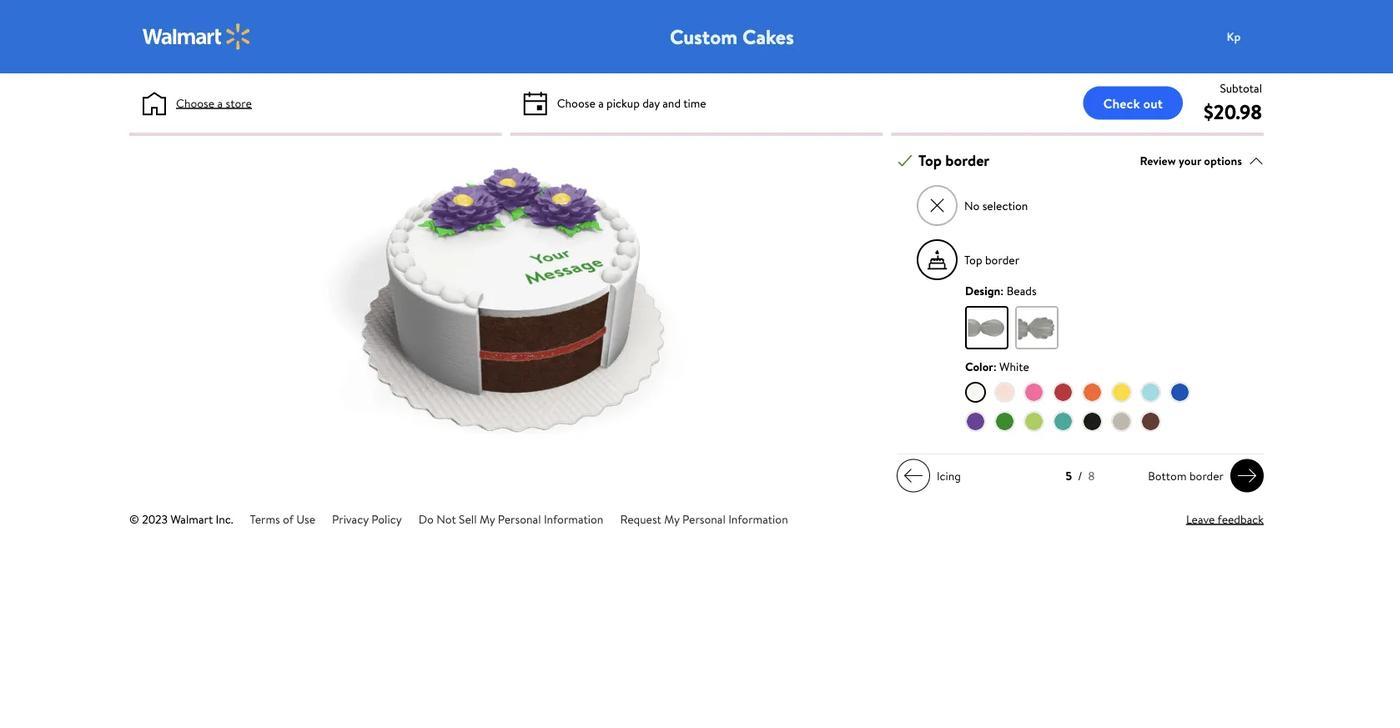 Task type: describe. For each thing, give the bounding box(es) containing it.
options
[[1204, 152, 1243, 169]]

1 information from the left
[[544, 511, 604, 528]]

ok image
[[898, 153, 913, 168]]

no
[[965, 197, 980, 214]]

request my personal information
[[620, 511, 788, 528]]

terms of use
[[250, 511, 315, 528]]

icing
[[937, 468, 961, 484]]

5
[[1066, 468, 1072, 485]]

1 my from the left
[[480, 511, 495, 528]]

privacy policy
[[332, 511, 402, 528]]

do
[[419, 511, 434, 528]]

of
[[283, 511, 294, 528]]

out
[[1144, 94, 1163, 112]]

color
[[965, 359, 994, 375]]

choose for choose a pickup day and time
[[557, 95, 596, 111]]

choose a store
[[176, 95, 252, 111]]

icon for continue arrow image inside bottom border link
[[1238, 466, 1258, 486]]

no selection
[[965, 197, 1028, 214]]

do not sell my personal information
[[419, 511, 604, 528]]

not
[[437, 511, 456, 528]]

and
[[663, 95, 681, 111]]

top border for no selection
[[919, 150, 990, 171]]

request
[[620, 511, 662, 528]]

©
[[129, 511, 139, 528]]

review
[[1140, 152, 1176, 169]]

check out
[[1104, 94, 1163, 112]]

request my personal information link
[[620, 511, 788, 528]]

custom
[[670, 23, 738, 50]]

review your options link
[[1140, 150, 1264, 172]]

choose for choose a store
[[176, 95, 215, 111]]

check out button
[[1084, 86, 1183, 120]]

privacy
[[332, 511, 369, 528]]

use
[[297, 511, 315, 528]]

2 personal from the left
[[683, 511, 726, 528]]

do not sell my personal information link
[[419, 511, 604, 528]]

2 information from the left
[[729, 511, 788, 528]]

1 personal from the left
[[498, 511, 541, 528]]

choose a store link
[[176, 94, 252, 112]]

2 my from the left
[[664, 511, 680, 528]]

2023
[[142, 511, 168, 528]]

time
[[684, 95, 707, 111]]

cakes
[[743, 23, 794, 50]]

up arrow image
[[1249, 153, 1264, 168]]



Task type: vqa. For each thing, say whether or not it's contained in the screenshot.
intent image for Delivery
no



Task type: locate. For each thing, give the bounding box(es) containing it.
: for color
[[994, 359, 997, 375]]

choose inside 'link'
[[176, 95, 215, 111]]

policy
[[372, 511, 402, 528]]

personal
[[498, 511, 541, 528], [683, 511, 726, 528]]

my
[[480, 511, 495, 528], [664, 511, 680, 528]]

0 vertical spatial top
[[919, 150, 942, 171]]

information
[[544, 511, 604, 528], [729, 511, 788, 528]]

personal right "sell"
[[498, 511, 541, 528]]

border up the design : beads on the right top of the page
[[985, 252, 1020, 268]]

day
[[643, 95, 660, 111]]

border
[[946, 150, 990, 171], [985, 252, 1020, 268], [1190, 468, 1224, 484]]

privacy policy link
[[332, 511, 402, 528]]

: left beads
[[1001, 283, 1004, 299]]

check
[[1104, 94, 1140, 112]]

subtotal $20.98
[[1204, 80, 1263, 126]]

2 vertical spatial border
[[1190, 468, 1224, 484]]

0 horizontal spatial my
[[480, 511, 495, 528]]

kp
[[1227, 28, 1241, 45]]

1 horizontal spatial personal
[[683, 511, 726, 528]]

border right the bottom
[[1190, 468, 1224, 484]]

selection
[[983, 197, 1028, 214]]

subtotal
[[1220, 80, 1263, 96]]

design
[[965, 283, 1001, 299]]

0 horizontal spatial icon for continue arrow image
[[904, 466, 924, 486]]

a left store
[[217, 95, 223, 111]]

top border for beads
[[965, 252, 1020, 268]]

beads
[[1007, 283, 1037, 299]]

1 horizontal spatial icon for continue arrow image
[[1238, 466, 1258, 486]]

my right "sell"
[[480, 511, 495, 528]]

top border up the design : beads on the right top of the page
[[965, 252, 1020, 268]]

/
[[1078, 468, 1083, 485]]

leave feedback button
[[1187, 511, 1264, 528]]

feedback
[[1218, 511, 1264, 528]]

color : white
[[965, 359, 1030, 375]]

0 horizontal spatial choose
[[176, 95, 215, 111]]

top right 'ok' image
[[919, 150, 942, 171]]

2 a from the left
[[598, 95, 604, 111]]

icon for continue arrow image
[[904, 466, 924, 486], [1238, 466, 1258, 486]]

0 vertical spatial top border
[[919, 150, 990, 171]]

a left the pickup
[[598, 95, 604, 111]]

choose a pickup day and time
[[557, 95, 707, 111]]

1 horizontal spatial choose
[[557, 95, 596, 111]]

8
[[1089, 468, 1095, 485]]

choose left the pickup
[[557, 95, 596, 111]]

top border up remove icon at the right of page
[[919, 150, 990, 171]]

a for store
[[217, 95, 223, 111]]

review your options element
[[1140, 152, 1243, 170]]

2 choose from the left
[[557, 95, 596, 111]]

0 horizontal spatial personal
[[498, 511, 541, 528]]

top border
[[919, 150, 990, 171], [965, 252, 1020, 268]]

terms
[[250, 511, 280, 528]]

a for pickup
[[598, 95, 604, 111]]

icon for continue arrow image inside icing link
[[904, 466, 924, 486]]

review your options
[[1140, 152, 1243, 169]]

bottom
[[1148, 468, 1187, 484]]

1 icon for continue arrow image from the left
[[904, 466, 924, 486]]

$20.98
[[1204, 98, 1263, 126]]

1 vertical spatial top
[[965, 252, 983, 268]]

choose left store
[[176, 95, 215, 111]]

custom cakes
[[670, 23, 794, 50]]

sell
[[459, 511, 477, 528]]

0 vertical spatial border
[[946, 150, 990, 171]]

bottom border
[[1148, 468, 1224, 484]]

5 / 8
[[1066, 468, 1095, 485]]

: for design
[[1001, 283, 1004, 299]]

back to walmart.com image
[[143, 23, 251, 50]]

my right request
[[664, 511, 680, 528]]

pickup
[[607, 95, 640, 111]]

0 horizontal spatial top
[[919, 150, 942, 171]]

:
[[1001, 283, 1004, 299], [994, 359, 997, 375]]

a inside 'link'
[[217, 95, 223, 111]]

icon for continue arrow image left icing
[[904, 466, 924, 486]]

border for beads
[[985, 252, 1020, 268]]

border up "no"
[[946, 150, 990, 171]]

icon for continue arrow image up feedback
[[1238, 466, 1258, 486]]

leave
[[1187, 511, 1215, 528]]

0 horizontal spatial information
[[544, 511, 604, 528]]

1 a from the left
[[217, 95, 223, 111]]

border for no selection
[[946, 150, 990, 171]]

design : beads
[[965, 283, 1037, 299]]

white
[[1000, 359, 1030, 375]]

terms of use link
[[250, 511, 315, 528]]

choose
[[176, 95, 215, 111], [557, 95, 596, 111]]

top for beads
[[965, 252, 983, 268]]

icing link
[[897, 460, 968, 493]]

remove image
[[928, 197, 947, 215]]

personal right request
[[683, 511, 726, 528]]

1 horizontal spatial a
[[598, 95, 604, 111]]

leave feedback
[[1187, 511, 1264, 528]]

top
[[919, 150, 942, 171], [965, 252, 983, 268]]

store
[[226, 95, 252, 111]]

a
[[217, 95, 223, 111], [598, 95, 604, 111]]

top for no selection
[[919, 150, 942, 171]]

1 horizontal spatial information
[[729, 511, 788, 528]]

your
[[1179, 152, 1202, 169]]

1 horizontal spatial top
[[965, 252, 983, 268]]

2 icon for continue arrow image from the left
[[1238, 466, 1258, 486]]

kp button
[[1217, 20, 1284, 53]]

1 vertical spatial top border
[[965, 252, 1020, 268]]

bottom border link
[[1142, 460, 1264, 493]]

0 vertical spatial :
[[1001, 283, 1004, 299]]

1 horizontal spatial :
[[1001, 283, 1004, 299]]

0 horizontal spatial :
[[994, 359, 997, 375]]

: left white
[[994, 359, 997, 375]]

1 horizontal spatial my
[[664, 511, 680, 528]]

top up design
[[965, 252, 983, 268]]

1 vertical spatial :
[[994, 359, 997, 375]]

1 choose from the left
[[176, 95, 215, 111]]

1 vertical spatial border
[[985, 252, 1020, 268]]

© 2023 walmart inc.
[[129, 511, 233, 528]]

0 horizontal spatial a
[[217, 95, 223, 111]]

inc.
[[216, 511, 233, 528]]

walmart
[[171, 511, 213, 528]]



